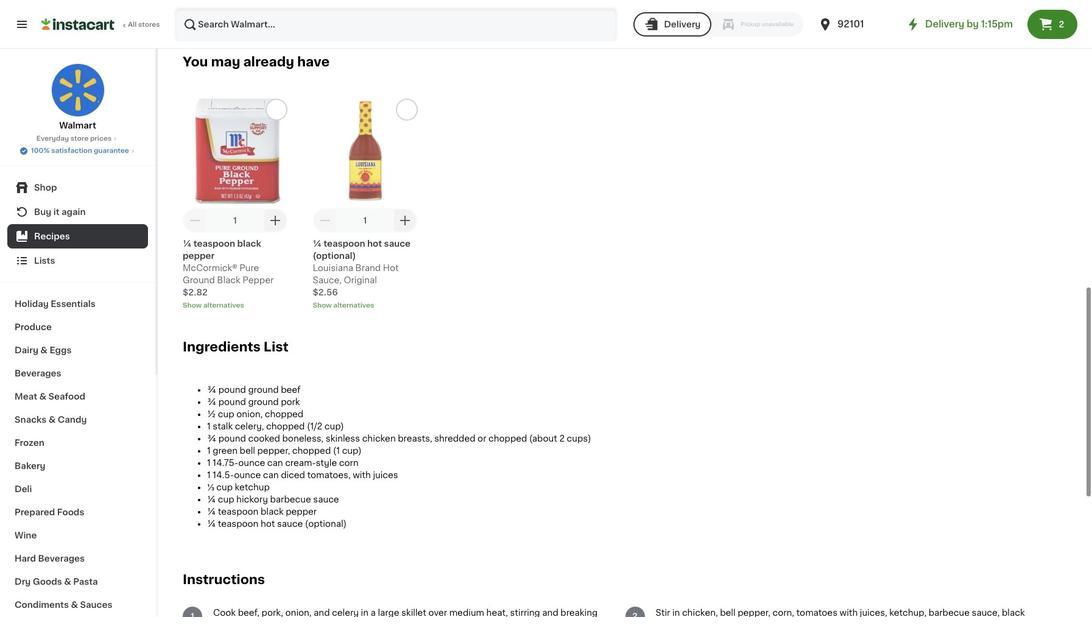 Task type: vqa. For each thing, say whether or not it's contained in the screenshot.
stirring
yes



Task type: describe. For each thing, give the bounding box(es) containing it.
decrement quantity image
[[188, 213, 202, 228]]

pure
[[240, 264, 259, 272]]

2 ground from the top
[[248, 398, 279, 406]]

service type group
[[634, 12, 804, 37]]

1 vertical spatial sauce
[[313, 495, 339, 504]]

large
[[378, 609, 399, 617]]

all stores link
[[41, 7, 161, 41]]

walmart link
[[51, 63, 104, 132]]

pasta
[[73, 578, 98, 586]]

1 vertical spatial ounce
[[234, 471, 261, 479]]

pepper inside ¾ pound ground beef ¾ pound ground pork ½ cup onion, chopped 1 stalk celery, chopped (1/2 cup) ¾ pound cooked boneless, skinless chicken breasts, shredded or chopped (about 2 cups) 1 green bell pepper, chopped (1 cup) 1 14.75-ounce can cream-style corn 1 14.5-ounce can diced tomatoes, with juices ⅓ cup ketchup ¼ cup hickory barbecue sauce ¼ teaspoon black pepper ¼ teaspoon hot sauce (optional)
[[286, 507, 317, 516]]

92101
[[838, 19, 864, 29]]

with inside stir in chicken, bell pepper, corn, tomatoes with juices, ketchup, barbecue sauce, black
[[840, 609, 858, 617]]

condiments
[[15, 601, 69, 609]]

instacart logo image
[[41, 17, 115, 32]]

14.75-
[[213, 459, 238, 467]]

prepared foods link
[[7, 501, 148, 524]]

everyday store prices
[[36, 135, 112, 142]]

stirring
[[510, 609, 540, 617]]

show alternatives button for $2.82
[[183, 301, 288, 311]]

delivery for delivery
[[664, 20, 701, 29]]

¼ teaspoon hot sauce (optional) louisiana brand hot sauce, original $2.56 show alternatives
[[313, 239, 411, 309]]

sauce inside ¼ teaspoon hot sauce (optional) louisiana brand hot sauce, original $2.56 show alternatives
[[384, 239, 411, 248]]

skillet
[[402, 609, 426, 617]]

stir
[[656, 609, 670, 617]]

over
[[429, 609, 447, 617]]

brand
[[356, 264, 381, 272]]

0 vertical spatial ounce
[[238, 459, 265, 467]]

1 left 14.75-
[[207, 459, 211, 467]]

0 vertical spatial can
[[267, 459, 283, 467]]

1 pound from the top
[[219, 386, 246, 394]]

sauce,
[[313, 276, 342, 284]]

barbecue inside stir in chicken, bell pepper, corn, tomatoes with juices, ketchup, barbecue sauce, black
[[929, 609, 970, 617]]

1:15pm
[[981, 19, 1013, 29]]

(optional) inside ¼ teaspoon hot sauce (optional) louisiana brand hot sauce, original $2.56 show alternatives
[[313, 252, 356, 260]]

list
[[264, 341, 289, 353]]

it
[[53, 208, 59, 216]]

style
[[316, 459, 337, 467]]

meat
[[15, 392, 37, 401]]

walmart logo image
[[51, 63, 104, 117]]

you may already have
[[183, 55, 330, 68]]

¼ teaspoon black pepper mccormick® pure ground black pepper $2.82 show alternatives
[[183, 239, 274, 309]]

show inside ¼ teaspoon black pepper mccormick® pure ground black pepper $2.82 show alternatives
[[183, 302, 202, 309]]

essentials
[[51, 300, 96, 308]]

frozen link
[[7, 431, 148, 455]]

bell inside stir in chicken, bell pepper, corn, tomatoes with juices, ketchup, barbecue sauce, black
[[720, 609, 736, 617]]

holiday essentials
[[15, 300, 96, 308]]

2 inside button
[[1059, 20, 1065, 29]]

(1/2
[[307, 422, 322, 431]]

recipes link
[[7, 224, 148, 249]]

tomatoes
[[797, 609, 838, 617]]

pork,
[[262, 609, 283, 617]]

& for dairy
[[40, 346, 48, 355]]

2 pound from the top
[[219, 398, 246, 406]]

onion, inside cook beef, pork, onion, and celery in a large skillet over medium heat, stirring and breaking
[[285, 609, 312, 617]]

2 ¾ from the top
[[207, 398, 216, 406]]

heat,
[[487, 609, 508, 617]]

92101 button
[[818, 7, 891, 41]]

prepared
[[15, 508, 55, 517]]

ground
[[183, 276, 215, 284]]

juices,
[[860, 609, 888, 617]]

celery,
[[235, 422, 264, 431]]

2 inside ¾ pound ground beef ¾ pound ground pork ½ cup onion, chopped 1 stalk celery, chopped (1/2 cup) ¾ pound cooked boneless, skinless chicken breasts, shredded or chopped (about 2 cups) 1 green bell pepper, chopped (1 cup) 1 14.75-ounce can cream-style corn 1 14.5-ounce can diced tomatoes, with juices ⅓ cup ketchup ¼ cup hickory barbecue sauce ¼ teaspoon black pepper ¼ teaspoon hot sauce (optional)
[[560, 434, 565, 443]]

corn,
[[773, 609, 795, 617]]

in inside cook beef, pork, onion, and celery in a large skillet over medium heat, stirring and breaking
[[361, 609, 369, 617]]

delivery by 1:15pm
[[926, 19, 1013, 29]]

buy
[[34, 208, 51, 216]]

hard
[[15, 554, 36, 563]]

dairy
[[15, 346, 38, 355]]

1 right decrement quantity icon
[[363, 216, 367, 225]]

0 vertical spatial cup
[[218, 410, 234, 419]]

meat & seafood link
[[7, 385, 148, 408]]

hot inside ¾ pound ground beef ¾ pound ground pork ½ cup onion, chopped 1 stalk celery, chopped (1/2 cup) ¾ pound cooked boneless, skinless chicken breasts, shredded or chopped (about 2 cups) 1 green bell pepper, chopped (1 cup) 1 14.75-ounce can cream-style corn 1 14.5-ounce can diced tomatoes, with juices ⅓ cup ketchup ¼ cup hickory barbecue sauce ¼ teaspoon black pepper ¼ teaspoon hot sauce (optional)
[[261, 520, 275, 528]]

½
[[207, 410, 216, 419]]

produce
[[15, 323, 52, 331]]

chopped up boneless, at the bottom left
[[266, 422, 305, 431]]

teaspoon inside ¼ teaspoon hot sauce (optional) louisiana brand hot sauce, original $2.56 show alternatives
[[324, 239, 365, 248]]

hickory
[[236, 495, 268, 504]]

delivery by 1:15pm link
[[906, 17, 1013, 32]]

¾ pound ground beef ¾ pound ground pork ½ cup onion, chopped 1 stalk celery, chopped (1/2 cup) ¾ pound cooked boneless, skinless chicken breasts, shredded or chopped (about 2 cups) 1 green bell pepper, chopped (1 cup) 1 14.75-ounce can cream-style corn 1 14.5-ounce can diced tomatoes, with juices ⅓ cup ketchup ¼ cup hickory barbecue sauce ¼ teaspoon black pepper ¼ teaspoon hot sauce (optional)
[[207, 386, 591, 528]]

boneless,
[[282, 434, 324, 443]]

lists link
[[7, 249, 148, 273]]

guarantee
[[94, 147, 129, 154]]

hard beverages link
[[7, 547, 148, 570]]

prices
[[90, 135, 112, 142]]

⅓
[[207, 483, 214, 492]]

delivery for delivery by 1:15pm
[[926, 19, 965, 29]]

snacks & candy link
[[7, 408, 148, 431]]

condiments & sauces link
[[7, 593, 148, 617]]

onion, inside ¾ pound ground beef ¾ pound ground pork ½ cup onion, chopped 1 stalk celery, chopped (1/2 cup) ¾ pound cooked boneless, skinless chicken breasts, shredded or chopped (about 2 cups) 1 green bell pepper, chopped (1 cup) 1 14.75-ounce can cream-style corn 1 14.5-ounce can diced tomatoes, with juices ⅓ cup ketchup ¼ cup hickory barbecue sauce ¼ teaspoon black pepper ¼ teaspoon hot sauce (optional)
[[237, 410, 263, 419]]

in inside stir in chicken, bell pepper, corn, tomatoes with juices, ketchup, barbecue sauce, black
[[673, 609, 680, 617]]

wine
[[15, 531, 37, 540]]

bakery link
[[7, 455, 148, 478]]

2 button
[[1028, 10, 1078, 39]]

pepper, inside ¾ pound ground beef ¾ pound ground pork ½ cup onion, chopped 1 stalk celery, chopped (1/2 cup) ¾ pound cooked boneless, skinless chicken breasts, shredded or chopped (about 2 cups) 1 green bell pepper, chopped (1 cup) 1 14.75-ounce can cream-style corn 1 14.5-ounce can diced tomatoes, with juices ⅓ cup ketchup ¼ cup hickory barbecue sauce ¼ teaspoon black pepper ¼ teaspoon hot sauce (optional)
[[257, 447, 290, 455]]

alternatives inside ¼ teaspoon hot sauce (optional) louisiana brand hot sauce, original $2.56 show alternatives
[[334, 302, 374, 309]]

black inside ¼ teaspoon black pepper mccormick® pure ground black pepper $2.82 show alternatives
[[237, 239, 261, 248]]

chicken
[[362, 434, 396, 443]]

1 vertical spatial beverages
[[38, 554, 85, 563]]

lists
[[34, 257, 55, 265]]

2 and from the left
[[542, 609, 559, 617]]

snacks & candy
[[15, 416, 87, 424]]

stores
[[138, 21, 160, 28]]

holiday
[[15, 300, 49, 308]]

2 vertical spatial sauce
[[277, 520, 303, 528]]

& left pasta
[[64, 578, 71, 586]]

hot
[[383, 264, 399, 272]]

have
[[297, 55, 330, 68]]

$2.52
[[443, 3, 468, 11]]

100% satisfaction guarantee
[[31, 147, 129, 154]]

dry goods & pasta link
[[7, 570, 148, 593]]

bakery
[[15, 462, 45, 470]]

skinless
[[326, 434, 360, 443]]



Task type: locate. For each thing, give the bounding box(es) containing it.
breaking
[[561, 609, 598, 617]]

1 horizontal spatial show alternatives button
[[313, 301, 418, 311]]

cups)
[[567, 434, 591, 443]]

everyday
[[36, 135, 69, 142]]

1 ground from the top
[[248, 386, 279, 394]]

ground left beef
[[248, 386, 279, 394]]

stalk
[[213, 422, 233, 431]]

satisfaction
[[51, 147, 92, 154]]

1 horizontal spatial and
[[542, 609, 559, 617]]

barbecue inside ¾ pound ground beef ¾ pound ground pork ½ cup onion, chopped 1 stalk celery, chopped (1/2 cup) ¾ pound cooked boneless, skinless chicken breasts, shredded or chopped (about 2 cups) 1 green bell pepper, chopped (1 cup) 1 14.75-ounce can cream-style corn 1 14.5-ounce can diced tomatoes, with juices ⅓ cup ketchup ¼ cup hickory barbecue sauce ¼ teaspoon black pepper ¼ teaspoon hot sauce (optional)
[[270, 495, 311, 504]]

with left juices,
[[840, 609, 858, 617]]

in left a
[[361, 609, 369, 617]]

1 and from the left
[[314, 609, 330, 617]]

hard beverages
[[15, 554, 85, 563]]

0 vertical spatial ground
[[248, 386, 279, 394]]

1 left increment quantity icon
[[233, 216, 237, 225]]

1 vertical spatial pepper
[[286, 507, 317, 516]]

ground
[[248, 386, 279, 394], [248, 398, 279, 406]]

with
[[353, 471, 371, 479], [840, 609, 858, 617]]

beef
[[281, 386, 301, 394]]

$2.56
[[313, 288, 338, 297]]

2 vertical spatial black
[[1002, 609, 1025, 617]]

Search field
[[175, 9, 617, 40]]

0 vertical spatial onion,
[[237, 410, 263, 419]]

&
[[40, 346, 48, 355], [39, 392, 46, 401], [49, 416, 56, 424], [64, 578, 71, 586], [71, 601, 78, 609]]

cooked
[[248, 434, 280, 443]]

hot inside ¼ teaspoon hot sauce (optional) louisiana brand hot sauce, original $2.56 show alternatives
[[367, 239, 382, 248]]

foods
[[57, 508, 84, 517]]

0 vertical spatial pound
[[219, 386, 246, 394]]

2 in from the left
[[673, 609, 680, 617]]

deli
[[15, 485, 32, 494]]

delivery button
[[634, 12, 712, 37]]

0 vertical spatial ¾
[[207, 386, 216, 394]]

tomatoes,
[[307, 471, 351, 479]]

snacks
[[15, 416, 46, 424]]

walmart
[[59, 121, 96, 130]]

1 vertical spatial ground
[[248, 398, 279, 406]]

in right 'stir'
[[673, 609, 680, 617]]

& right meat
[[39, 392, 46, 401]]

beverages link
[[7, 362, 148, 385]]

& for meat
[[39, 392, 46, 401]]

with inside ¾ pound ground beef ¾ pound ground pork ½ cup onion, chopped 1 stalk celery, chopped (1/2 cup) ¾ pound cooked boneless, skinless chicken breasts, shredded or chopped (about 2 cups) 1 green bell pepper, chopped (1 cup) 1 14.75-ounce can cream-style corn 1 14.5-ounce can diced tomatoes, with juices ⅓ cup ketchup ¼ cup hickory barbecue sauce ¼ teaspoon black pepper ¼ teaspoon hot sauce (optional)
[[353, 471, 371, 479]]

candy
[[58, 416, 87, 424]]

0 vertical spatial cup)
[[325, 422, 344, 431]]

1 horizontal spatial alternatives
[[334, 302, 374, 309]]

medium
[[449, 609, 484, 617]]

mccormick®
[[183, 264, 237, 272]]

1 horizontal spatial product group
[[313, 99, 418, 311]]

eggs
[[50, 346, 72, 355]]

100%
[[31, 147, 50, 154]]

show alternatives button
[[183, 301, 288, 311], [313, 301, 418, 311]]

& left candy in the bottom of the page
[[49, 416, 56, 424]]

produce link
[[7, 316, 148, 339]]

& left eggs
[[40, 346, 48, 355]]

onion, up celery,
[[237, 410, 263, 419]]

can up diced
[[267, 459, 283, 467]]

1 horizontal spatial with
[[840, 609, 858, 617]]

and right stirring
[[542, 609, 559, 617]]

(optional) inside ¾ pound ground beef ¾ pound ground pork ½ cup onion, chopped 1 stalk celery, chopped (1/2 cup) ¾ pound cooked boneless, skinless chicken breasts, shredded or chopped (about 2 cups) 1 green bell pepper, chopped (1 cup) 1 14.75-ounce can cream-style corn 1 14.5-ounce can diced tomatoes, with juices ⅓ cup ketchup ¼ cup hickory barbecue sauce ¼ teaspoon black pepper ¼ teaspoon hot sauce (optional)
[[305, 520, 347, 528]]

1 alternatives from the left
[[203, 302, 244, 309]]

0 horizontal spatial show alternatives button
[[183, 301, 288, 311]]

0 vertical spatial pepper
[[183, 252, 215, 260]]

show down $2.82
[[183, 302, 202, 309]]

black right sauce,
[[1002, 609, 1025, 617]]

pork
[[281, 398, 300, 406]]

increment quantity image
[[268, 213, 283, 228]]

alternatives inside ¼ teaspoon black pepper mccormick® pure ground black pepper $2.82 show alternatives
[[203, 302, 244, 309]]

2 show from the left
[[313, 302, 332, 309]]

1 vertical spatial pound
[[219, 398, 246, 406]]

chopped down boneless, at the bottom left
[[292, 447, 331, 455]]

all stores
[[128, 21, 160, 28]]

chopped down pork
[[265, 410, 304, 419]]

2 vertical spatial cup
[[218, 495, 234, 504]]

(optional)
[[313, 252, 356, 260], [305, 520, 347, 528]]

breasts,
[[398, 434, 432, 443]]

(about
[[529, 434, 557, 443]]

black down hickory
[[261, 507, 284, 516]]

0 horizontal spatial 2
[[560, 434, 565, 443]]

ounce
[[238, 459, 265, 467], [234, 471, 261, 479]]

0 horizontal spatial hot
[[261, 520, 275, 528]]

$2.82
[[183, 288, 208, 297]]

0 horizontal spatial and
[[314, 609, 330, 617]]

chopped right or at bottom left
[[489, 434, 527, 443]]

with down corn
[[353, 471, 371, 479]]

¼ inside ¼ teaspoon hot sauce (optional) louisiana brand hot sauce, original $2.56 show alternatives
[[313, 239, 322, 248]]

1 horizontal spatial barbecue
[[929, 609, 970, 617]]

teaspoon inside ¼ teaspoon black pepper mccormick® pure ground black pepper $2.82 show alternatives
[[194, 239, 235, 248]]

alternatives
[[203, 302, 244, 309], [334, 302, 374, 309]]

pepper up mccormick®
[[183, 252, 215, 260]]

& for condiments
[[71, 601, 78, 609]]

0 vertical spatial (optional)
[[313, 252, 356, 260]]

0 vertical spatial bell
[[240, 447, 255, 455]]

green
[[213, 447, 238, 455]]

pepper
[[243, 276, 274, 284]]

show alternatives button down 'original'
[[313, 301, 418, 311]]

0 horizontal spatial with
[[353, 471, 371, 479]]

0 vertical spatial black
[[237, 239, 261, 248]]

stir in chicken, bell pepper, corn, tomatoes with juices, ketchup, barbecue sauce, black
[[656, 609, 1025, 617]]

corn
[[339, 459, 359, 467]]

3 pound from the top
[[219, 434, 246, 443]]

1 ¾ from the top
[[207, 386, 216, 394]]

may
[[211, 55, 240, 68]]

1 horizontal spatial in
[[673, 609, 680, 617]]

cup) up skinless
[[325, 422, 344, 431]]

cook beef, pork, onion, and celery in a large skillet over medium heat, stirring and breaking
[[213, 609, 602, 617]]

buy it again
[[34, 208, 86, 216]]

store
[[71, 135, 88, 142]]

1 horizontal spatial sauce
[[313, 495, 339, 504]]

onion, right pork,
[[285, 609, 312, 617]]

bell right chicken,
[[720, 609, 736, 617]]

1 horizontal spatial 2
[[1059, 20, 1065, 29]]

sauces
[[80, 601, 112, 609]]

sauce down tomatoes,
[[313, 495, 339, 504]]

0 horizontal spatial pepper,
[[257, 447, 290, 455]]

and left the celery
[[314, 609, 330, 617]]

pepper, left the 'corn,'
[[738, 609, 771, 617]]

black
[[217, 276, 241, 284]]

2 horizontal spatial sauce
[[384, 239, 411, 248]]

show
[[183, 302, 202, 309], [313, 302, 332, 309]]

bell down cooked
[[240, 447, 255, 455]]

0 vertical spatial 2
[[1059, 20, 1065, 29]]

1 horizontal spatial onion,
[[285, 609, 312, 617]]

0 vertical spatial pepper,
[[257, 447, 290, 455]]

1 show from the left
[[183, 302, 202, 309]]

2 product group from the left
[[313, 99, 418, 311]]

beverages down dairy & eggs
[[15, 369, 61, 378]]

deli link
[[7, 478, 148, 501]]

1 vertical spatial (optional)
[[305, 520, 347, 528]]

1 horizontal spatial show
[[313, 302, 332, 309]]

1 show alternatives button from the left
[[183, 301, 288, 311]]

0 horizontal spatial barbecue
[[270, 495, 311, 504]]

0 vertical spatial sauce
[[384, 239, 411, 248]]

2 vertical spatial ¾
[[207, 434, 216, 443]]

black
[[237, 239, 261, 248], [261, 507, 284, 516], [1002, 609, 1025, 617]]

1 horizontal spatial bell
[[720, 609, 736, 617]]

0 vertical spatial beverages
[[15, 369, 61, 378]]

1 vertical spatial can
[[263, 471, 279, 479]]

delivery inside button
[[664, 20, 701, 29]]

dry goods & pasta
[[15, 578, 98, 586]]

0 vertical spatial barbecue
[[270, 495, 311, 504]]

14.5-
[[213, 471, 234, 479]]

sauce down increment quantity image
[[384, 239, 411, 248]]

1 vertical spatial bell
[[720, 609, 736, 617]]

barbecue down diced
[[270, 495, 311, 504]]

1 vertical spatial pepper,
[[738, 609, 771, 617]]

instructions
[[183, 573, 265, 586]]

louisiana
[[313, 264, 353, 272]]

goods
[[33, 578, 62, 586]]

2 alternatives from the left
[[334, 302, 374, 309]]

None search field
[[174, 7, 618, 41]]

pepper, inside stir in chicken, bell pepper, corn, tomatoes with juices, ketchup, barbecue sauce, black
[[738, 609, 771, 617]]

3 ¾ from the top
[[207, 434, 216, 443]]

0 horizontal spatial pepper
[[183, 252, 215, 260]]

product group
[[183, 99, 288, 311], [313, 99, 418, 311]]

1 vertical spatial onion,
[[285, 609, 312, 617]]

sauce
[[384, 239, 411, 248], [313, 495, 339, 504], [277, 520, 303, 528]]

pepper inside ¼ teaspoon black pepper mccormick® pure ground black pepper $2.82 show alternatives
[[183, 252, 215, 260]]

bell inside ¾ pound ground beef ¾ pound ground pork ½ cup onion, chopped 1 stalk celery, chopped (1/2 cup) ¾ pound cooked boneless, skinless chicken breasts, shredded or chopped (about 2 cups) 1 green bell pepper, chopped (1 cup) 1 14.75-ounce can cream-style corn 1 14.5-ounce can diced tomatoes, with juices ⅓ cup ketchup ¼ cup hickory barbecue sauce ¼ teaspoon black pepper ¼ teaspoon hot sauce (optional)
[[240, 447, 255, 455]]

original
[[344, 276, 377, 284]]

shop link
[[7, 175, 148, 200]]

pepper, down cooked
[[257, 447, 290, 455]]

1 up ⅓
[[207, 471, 211, 479]]

juices
[[373, 471, 398, 479]]

0 horizontal spatial sauce
[[277, 520, 303, 528]]

& left the sauces
[[71, 601, 78, 609]]

2 show alternatives button from the left
[[313, 301, 418, 311]]

dairy & eggs
[[15, 346, 72, 355]]

1 vertical spatial black
[[261, 507, 284, 516]]

1
[[233, 216, 237, 225], [363, 216, 367, 225], [207, 422, 211, 431], [207, 447, 211, 455], [207, 459, 211, 467], [207, 471, 211, 479]]

show alternatives button down the black
[[183, 301, 288, 311]]

1 vertical spatial cup
[[216, 483, 233, 492]]

1 horizontal spatial delivery
[[926, 19, 965, 29]]

0 horizontal spatial in
[[361, 609, 369, 617]]

onion,
[[237, 410, 263, 419], [285, 609, 312, 617]]

1 vertical spatial barbecue
[[929, 609, 970, 617]]

(optional) down tomatoes,
[[305, 520, 347, 528]]

frozen
[[15, 439, 44, 447]]

ground left pork
[[248, 398, 279, 406]]

1 vertical spatial with
[[840, 609, 858, 617]]

black inside stir in chicken, bell pepper, corn, tomatoes with juices, ketchup, barbecue sauce, black
[[1002, 609, 1025, 617]]

alternatives down 'original'
[[334, 302, 374, 309]]

show down $2.56 at the left
[[313, 302, 332, 309]]

chicken,
[[682, 609, 718, 617]]

hot up brand
[[367, 239, 382, 248]]

all
[[128, 21, 137, 28]]

already
[[243, 55, 294, 68]]

1 horizontal spatial pepper,
[[738, 609, 771, 617]]

1 down "½"
[[207, 422, 211, 431]]

teaspoon
[[194, 239, 235, 248], [324, 239, 365, 248], [218, 507, 259, 516], [218, 520, 259, 528]]

alternatives down the black
[[203, 302, 244, 309]]

cook
[[213, 609, 236, 617]]

0 horizontal spatial bell
[[240, 447, 255, 455]]

shredded
[[435, 434, 476, 443]]

¼ inside ¼ teaspoon black pepper mccormick® pure ground black pepper $2.82 show alternatives
[[183, 239, 192, 248]]

barbecue left sauce,
[[929, 609, 970, 617]]

& for snacks
[[49, 416, 56, 424]]

0 horizontal spatial alternatives
[[203, 302, 244, 309]]

2
[[1059, 20, 1065, 29], [560, 434, 565, 443]]

1 vertical spatial cup)
[[342, 447, 362, 455]]

cup) up corn
[[342, 447, 362, 455]]

1 vertical spatial 2
[[560, 434, 565, 443]]

1 left green
[[207, 447, 211, 455]]

can left diced
[[263, 471, 279, 479]]

0 vertical spatial hot
[[367, 239, 382, 248]]

0 horizontal spatial product group
[[183, 99, 288, 311]]

a
[[371, 609, 376, 617]]

1 horizontal spatial pepper
[[286, 507, 317, 516]]

0 horizontal spatial delivery
[[664, 20, 701, 29]]

cream-
[[285, 459, 316, 467]]

shop
[[34, 183, 57, 192]]

0 horizontal spatial onion,
[[237, 410, 263, 419]]

show alternatives button for original
[[313, 301, 418, 311]]

black up pure
[[237, 239, 261, 248]]

beverages up dry goods & pasta
[[38, 554, 85, 563]]

2 vertical spatial pound
[[219, 434, 246, 443]]

1 vertical spatial ¾
[[207, 398, 216, 406]]

1 product group from the left
[[183, 99, 288, 311]]

ingredients list
[[183, 341, 289, 353]]

1 horizontal spatial hot
[[367, 239, 382, 248]]

hot down hickory
[[261, 520, 275, 528]]

you
[[183, 55, 208, 68]]

0 vertical spatial with
[[353, 471, 371, 479]]

holiday essentials link
[[7, 292, 148, 316]]

buy it again link
[[7, 200, 148, 224]]

decrement quantity image
[[318, 213, 332, 228]]

increment quantity image
[[398, 213, 413, 228]]

pepper down diced
[[286, 507, 317, 516]]

(optional) up the louisiana
[[313, 252, 356, 260]]

1 vertical spatial hot
[[261, 520, 275, 528]]

black inside ¾ pound ground beef ¾ pound ground pork ½ cup onion, chopped 1 stalk celery, chopped (1/2 cup) ¾ pound cooked boneless, skinless chicken breasts, shredded or chopped (about 2 cups) 1 green bell pepper, chopped (1 cup) 1 14.75-ounce can cream-style corn 1 14.5-ounce can diced tomatoes, with juices ⅓ cup ketchup ¼ cup hickory barbecue sauce ¼ teaspoon black pepper ¼ teaspoon hot sauce (optional)
[[261, 507, 284, 516]]

sauce down diced
[[277, 520, 303, 528]]

(1
[[333, 447, 340, 455]]

ingredients
[[183, 341, 261, 353]]

1 in from the left
[[361, 609, 369, 617]]

100% satisfaction guarantee button
[[19, 144, 136, 156]]

show inside ¼ teaspoon hot sauce (optional) louisiana brand hot sauce, original $2.56 show alternatives
[[313, 302, 332, 309]]

0 horizontal spatial show
[[183, 302, 202, 309]]

sauce,
[[972, 609, 1000, 617]]



